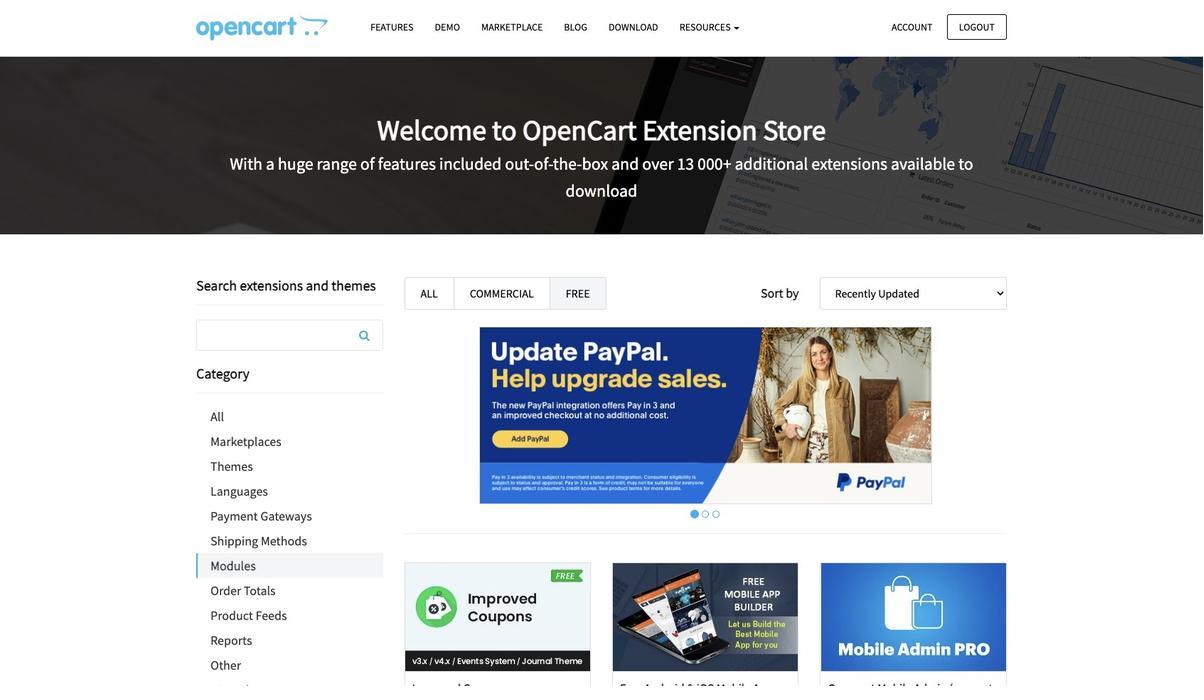 Task type: vqa. For each thing, say whether or not it's contained in the screenshot.
get
no



Task type: describe. For each thing, give the bounding box(es) containing it.
commercial
[[470, 287, 534, 301]]

extensions inside welcome to opencart extension store with a huge range of features included out-of-the-box and over 13 000+ additional extensions available to download
[[812, 153, 888, 175]]

commercial link
[[454, 277, 550, 310]]

a
[[266, 153, 274, 175]]

welcome to opencart extension store with a huge range of features included out-of-the-box and over 13 000+ additional extensions available to download
[[230, 112, 973, 202]]

logout link
[[947, 14, 1007, 40]]

shipping methods
[[210, 533, 307, 550]]

order totals link
[[196, 579, 383, 604]]

all for marketplaces
[[210, 409, 224, 425]]

store
[[763, 112, 826, 148]]

themes
[[332, 277, 376, 294]]

product feeds
[[210, 608, 287, 624]]

features link
[[360, 15, 424, 40]]

download
[[609, 21, 658, 33]]

search extensions and themes
[[196, 277, 376, 294]]

methods
[[261, 533, 307, 550]]

huge
[[278, 153, 313, 175]]

all link for marketplaces
[[196, 405, 383, 430]]

search image
[[359, 330, 370, 341]]

gateways
[[260, 508, 312, 525]]

additional
[[735, 153, 808, 175]]

search
[[196, 277, 237, 294]]

languages link
[[196, 479, 383, 504]]

included
[[439, 153, 502, 175]]

modules
[[210, 558, 256, 575]]

reports
[[210, 633, 252, 649]]

marketplaces
[[210, 434, 281, 450]]

themes link
[[196, 454, 383, 479]]

shipping
[[210, 533, 258, 550]]

by
[[786, 285, 799, 302]]

feeds
[[256, 608, 287, 624]]

sort by
[[761, 285, 799, 302]]

payment
[[210, 508, 258, 525]]

all link for commercial
[[404, 277, 454, 310]]

category
[[196, 365, 249, 383]]

0 horizontal spatial extensions
[[240, 277, 303, 294]]

account
[[892, 20, 933, 33]]

payment gateways link
[[196, 504, 383, 529]]

sort
[[761, 285, 783, 302]]

account link
[[880, 14, 945, 40]]

marketplace
[[481, 21, 543, 33]]

logout
[[959, 20, 995, 33]]

shipping methods link
[[196, 529, 383, 554]]

0 vertical spatial to
[[492, 112, 517, 148]]

improved coupons image
[[405, 564, 590, 672]]

demo link
[[424, 15, 471, 40]]

out-
[[505, 153, 534, 175]]

reports link
[[196, 629, 383, 653]]

marketplaces link
[[196, 430, 383, 454]]



Task type: locate. For each thing, give the bounding box(es) containing it.
all link
[[404, 277, 454, 310], [196, 405, 383, 430]]

0 vertical spatial all link
[[404, 277, 454, 310]]

0 vertical spatial all
[[421, 287, 438, 301]]

and right box
[[611, 153, 639, 175]]

1 horizontal spatial to
[[959, 153, 973, 175]]

13
[[677, 153, 694, 175]]

blog link
[[553, 15, 598, 40]]

1 vertical spatial all link
[[196, 405, 383, 430]]

other
[[210, 658, 241, 674]]

0 vertical spatial extensions
[[812, 153, 888, 175]]

and
[[611, 153, 639, 175], [306, 277, 329, 294]]

order totals
[[210, 583, 276, 599]]

0 horizontal spatial all link
[[196, 405, 383, 430]]

to
[[492, 112, 517, 148], [959, 153, 973, 175]]

extensions right search
[[240, 277, 303, 294]]

features
[[378, 153, 436, 175]]

1 vertical spatial to
[[959, 153, 973, 175]]

0 horizontal spatial to
[[492, 112, 517, 148]]

resources
[[680, 21, 733, 33]]

payment gateways
[[210, 508, 312, 525]]

1 horizontal spatial all
[[421, 287, 438, 301]]

features
[[370, 21, 414, 33]]

of
[[360, 153, 375, 175]]

order
[[210, 583, 241, 599]]

languages
[[210, 484, 268, 500]]

extension
[[643, 112, 757, 148]]

product
[[210, 608, 253, 624]]

opencart mobile admin (support v. 1.5*-4.*) image
[[821, 564, 1006, 672]]

1 horizontal spatial all link
[[404, 277, 454, 310]]

resources link
[[669, 15, 751, 40]]

1 horizontal spatial and
[[611, 153, 639, 175]]

download link
[[598, 15, 669, 40]]

000+
[[698, 153, 731, 175]]

free android & ios mobile app builder image
[[613, 564, 798, 672]]

with
[[230, 153, 262, 175]]

welcome
[[377, 112, 486, 148]]

extensions down store
[[812, 153, 888, 175]]

0 horizontal spatial all
[[210, 409, 224, 425]]

themes
[[210, 459, 253, 475]]

and inside welcome to opencart extension store with a huge range of features included out-of-the-box and over 13 000+ additional extensions available to download
[[611, 153, 639, 175]]

to right available
[[959, 153, 973, 175]]

1 vertical spatial all
[[210, 409, 224, 425]]

and left themes
[[306, 277, 329, 294]]

free link
[[549, 277, 606, 310]]

product feeds link
[[196, 604, 383, 629]]

blog
[[564, 21, 587, 33]]

to up out-
[[492, 112, 517, 148]]

free
[[566, 287, 590, 301]]

over
[[642, 153, 674, 175]]

available
[[891, 153, 955, 175]]

demo
[[435, 21, 460, 33]]

1 horizontal spatial extensions
[[812, 153, 888, 175]]

other link
[[196, 653, 383, 678]]

0 vertical spatial and
[[611, 153, 639, 175]]

1 vertical spatial and
[[306, 277, 329, 294]]

marketplace link
[[471, 15, 553, 40]]

the-
[[553, 153, 582, 175]]

box
[[582, 153, 608, 175]]

opencart
[[522, 112, 637, 148]]

totals
[[244, 583, 276, 599]]

None text field
[[197, 321, 382, 351]]

of-
[[534, 153, 553, 175]]

other extensions image
[[196, 15, 328, 41]]

all
[[421, 287, 438, 301], [210, 409, 224, 425]]

paypal payment gateway image
[[479, 327, 932, 505]]

all for commercial
[[421, 287, 438, 301]]

1 vertical spatial extensions
[[240, 277, 303, 294]]

modules link
[[198, 554, 383, 579]]

extensions
[[812, 153, 888, 175], [240, 277, 303, 294]]

range
[[317, 153, 357, 175]]

download
[[566, 180, 637, 202]]

0 horizontal spatial and
[[306, 277, 329, 294]]



